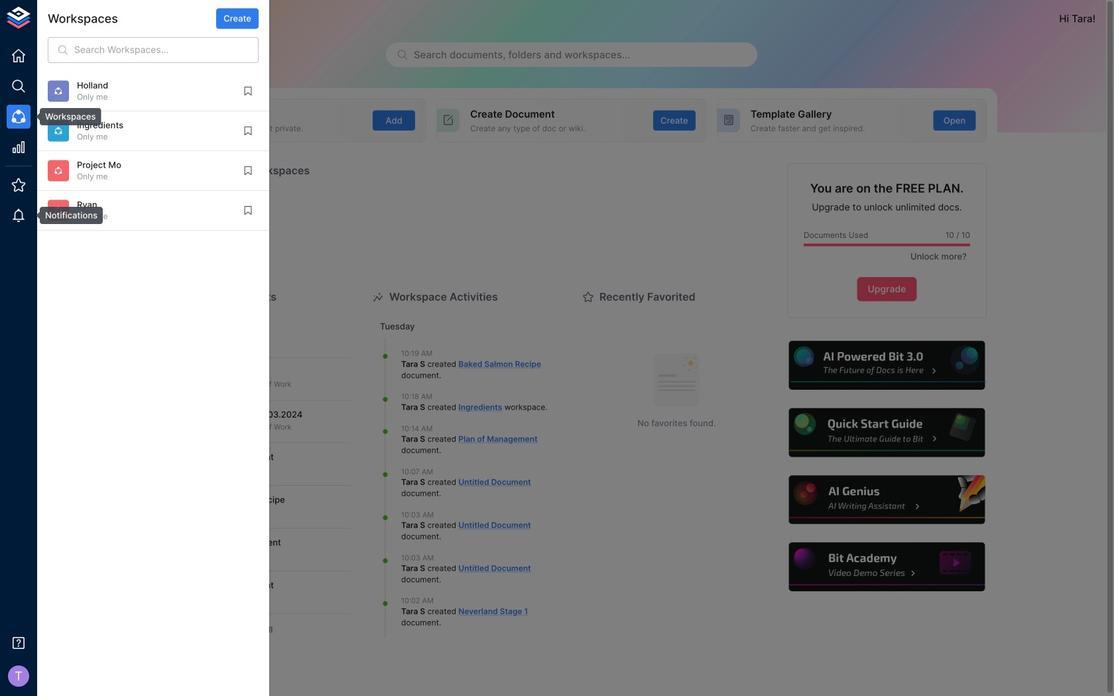 Task type: locate. For each thing, give the bounding box(es) containing it.
bookmark image
[[242, 85, 254, 97]]

0 vertical spatial tooltip
[[31, 108, 101, 125]]

4 help image from the top
[[787, 541, 987, 594]]

1 vertical spatial bookmark image
[[242, 165, 254, 177]]

tooltip
[[31, 108, 101, 125], [31, 207, 103, 224]]

bookmark image
[[242, 125, 254, 137], [242, 165, 254, 177], [242, 205, 254, 217]]

2 tooltip from the top
[[31, 207, 103, 224]]

0 vertical spatial bookmark image
[[242, 125, 254, 137]]

2 vertical spatial bookmark image
[[242, 205, 254, 217]]

1 bookmark image from the top
[[242, 125, 254, 137]]

2 help image from the top
[[787, 407, 987, 459]]

Search Workspaces... text field
[[74, 37, 259, 63]]

1 help image from the top
[[787, 339, 987, 392]]

help image
[[787, 339, 987, 392], [787, 407, 987, 459], [787, 474, 987, 526], [787, 541, 987, 594]]

1 vertical spatial tooltip
[[31, 207, 103, 224]]



Task type: describe. For each thing, give the bounding box(es) containing it.
2 bookmark image from the top
[[242, 165, 254, 177]]

1 tooltip from the top
[[31, 108, 101, 125]]

3 help image from the top
[[787, 474, 987, 526]]

3 bookmark image from the top
[[242, 205, 254, 217]]



Task type: vqa. For each thing, say whether or not it's contained in the screenshot.
3rd help image from the bottom
yes



